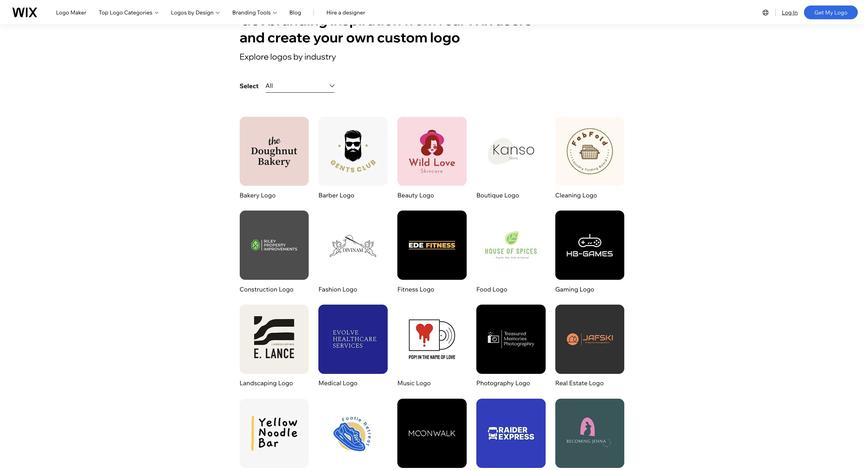 Task type: locate. For each thing, give the bounding box(es) containing it.
fashion logo
[[319, 286, 357, 293]]

fashion
[[319, 286, 341, 293]]

logo for medical logo
[[343, 380, 358, 388]]

list item
[[240, 117, 309, 201], [319, 117, 388, 201], [397, 117, 467, 201], [476, 117, 546, 201], [555, 117, 625, 201], [240, 211, 309, 295], [319, 211, 388, 295], [397, 211, 467, 295], [476, 211, 546, 295], [555, 211, 625, 295], [240, 305, 309, 389], [319, 305, 388, 389], [397, 305, 467, 389], [476, 305, 546, 389], [555, 305, 625, 389]]

designer
[[343, 9, 365, 16]]

by
[[188, 9, 194, 16], [293, 51, 303, 62]]

0 horizontal spatial get
[[240, 11, 265, 29]]

list containing explore more  →
[[240, 117, 625, 471]]

wix
[[467, 11, 493, 29]]

cleaning logo
[[555, 191, 597, 199]]

explore
[[240, 51, 269, 62], [251, 147, 273, 155], [330, 147, 352, 155], [409, 147, 431, 155], [488, 147, 510, 155], [567, 147, 588, 155], [251, 241, 273, 249], [330, 241, 352, 249], [409, 241, 431, 249], [488, 241, 510, 249], [567, 241, 588, 249], [251, 335, 273, 343], [330, 335, 352, 343], [409, 335, 431, 343], [488, 335, 510, 343], [567, 335, 588, 343], [251, 430, 273, 437], [330, 430, 352, 437], [409, 430, 431, 437], [488, 430, 510, 437], [567, 430, 588, 437]]

logo maker
[[56, 9, 86, 16]]

0 vertical spatial by
[[188, 9, 194, 16]]

logo
[[430, 29, 460, 46]]

→ for real estate logo
[[608, 335, 614, 343]]

a
[[338, 9, 341, 16]]

example of a youtube logo. image
[[555, 399, 625, 468]]

logo inside "link"
[[419, 191, 434, 199]]

explore more  → for bakery logo
[[251, 147, 298, 155]]

real estate logo
[[555, 380, 604, 388]]

explore more  → for cleaning logo
[[567, 147, 614, 155]]

example of a food logo. image
[[476, 211, 546, 280]]

hire
[[326, 9, 337, 16]]

logo inside popup button
[[110, 9, 123, 16]]

select
[[240, 82, 259, 90]]

logo right food
[[493, 286, 507, 293]]

explore more  → for fashion logo
[[330, 241, 377, 249]]

bakery logo link
[[240, 190, 276, 201]]

logo right medical
[[343, 380, 358, 388]]

explore more  → for gaming logo
[[567, 241, 614, 249]]

medical
[[319, 380, 341, 388]]

logos by design
[[171, 9, 214, 16]]

logo right the construction
[[279, 286, 294, 293]]

maker
[[70, 9, 86, 16]]

5 explore more  → list item from the left
[[555, 399, 625, 471]]

logo for fashion logo
[[343, 286, 357, 293]]

explore more  → for barber logo
[[330, 147, 377, 155]]

real estate logo link
[[555, 378, 604, 389]]

→ for barber logo
[[371, 147, 377, 155]]

explore more  →
[[251, 147, 298, 155], [330, 147, 377, 155], [409, 147, 456, 155], [488, 147, 535, 155], [567, 147, 614, 155], [251, 241, 298, 249], [330, 241, 377, 249], [409, 241, 456, 249], [488, 241, 535, 249], [567, 241, 614, 249], [251, 335, 298, 343], [330, 335, 377, 343], [409, 335, 456, 343], [488, 335, 535, 343], [567, 335, 614, 343], [251, 430, 298, 437], [330, 430, 377, 437], [409, 430, 456, 437], [488, 430, 535, 437], [567, 430, 614, 437]]

→ for fitness logo
[[450, 241, 456, 249]]

explore more  → for boutique logo
[[488, 147, 535, 155]]

logo right gaming
[[580, 286, 595, 293]]

logo right photography
[[515, 380, 530, 388]]

users
[[495, 11, 532, 29]]

create
[[268, 29, 311, 46]]

example of a landscaping logo. image
[[240, 305, 309, 374]]

all button
[[266, 79, 335, 93]]

logo left maker
[[56, 9, 69, 16]]

barber logo
[[319, 191, 354, 199]]

explore for fitness logo
[[409, 241, 431, 249]]

logo for gaming logo
[[580, 286, 595, 293]]

boutique
[[476, 191, 503, 199]]

example of a barber shop logo. image
[[319, 117, 388, 186]]

1 horizontal spatial get
[[815, 9, 824, 16]]

explore for food logo
[[488, 241, 510, 249]]

landscaping logo
[[240, 380, 293, 388]]

get
[[815, 9, 824, 16], [240, 11, 265, 29]]

logo right top on the top of page
[[110, 9, 123, 16]]

→ for music logo
[[450, 335, 456, 343]]

logo right "landscaping"
[[278, 380, 293, 388]]

logo right the beauty
[[419, 191, 434, 199]]

explore more  → for medical logo
[[330, 335, 377, 343]]

get inside get branding inspiration from real wix users and create your own custom logo
[[240, 11, 265, 29]]

branding
[[232, 9, 256, 16]]

cleaning logo link
[[555, 190, 597, 201]]

1 horizontal spatial by
[[293, 51, 303, 62]]

explore more  → for photography logo
[[488, 335, 535, 343]]

→ for boutique logo
[[529, 147, 535, 155]]

explore for gaming logo
[[567, 241, 588, 249]]

logo for fitness logo
[[420, 286, 434, 293]]

→ for medical logo
[[371, 335, 377, 343]]

example of a boutique logo. image
[[476, 117, 546, 186]]

landscaping
[[240, 380, 277, 388]]

0 horizontal spatial by
[[188, 9, 194, 16]]

→ for cleaning logo
[[608, 147, 614, 155]]

logo
[[56, 9, 69, 16], [110, 9, 123, 16], [835, 9, 848, 16], [261, 191, 276, 199], [340, 191, 354, 199], [419, 191, 434, 199], [504, 191, 519, 199], [582, 191, 597, 199], [279, 286, 294, 293], [343, 286, 357, 293], [420, 286, 434, 293], [493, 286, 507, 293], [580, 286, 595, 293], [278, 380, 293, 388], [343, 380, 358, 388], [416, 380, 431, 388], [515, 380, 530, 388], [589, 380, 604, 388]]

design
[[196, 9, 214, 16]]

→ for food logo
[[529, 241, 535, 249]]

explore more  → list item
[[240, 399, 309, 471], [319, 399, 388, 471], [397, 399, 467, 471], [476, 399, 546, 471], [555, 399, 625, 471]]

logo right music
[[416, 380, 431, 388]]

gaming logo
[[555, 286, 595, 293]]

get my logo
[[815, 9, 848, 16]]

logo right barber
[[340, 191, 354, 199]]

explore for construction logo
[[251, 241, 273, 249]]

custom
[[377, 29, 428, 46]]

my
[[825, 9, 833, 16]]

food logo
[[476, 286, 507, 293]]

1 vertical spatial by
[[293, 51, 303, 62]]

logos by design button
[[171, 8, 220, 16]]

logo right cleaning
[[582, 191, 597, 199]]

explore more  → for fitness logo
[[409, 241, 456, 249]]

list
[[240, 117, 625, 471]]

log
[[782, 9, 792, 16]]

get for get my logo
[[815, 9, 824, 16]]

logo right fitness
[[420, 286, 434, 293]]

logo right boutique
[[504, 191, 519, 199]]

example of a trucking logo. image
[[476, 399, 546, 468]]

fashion logo link
[[319, 284, 357, 295]]

blog link
[[289, 8, 301, 16]]

construction logo
[[240, 286, 294, 293]]

→
[[292, 147, 298, 155], [371, 147, 377, 155], [450, 147, 456, 155], [529, 147, 535, 155], [608, 147, 614, 155], [292, 241, 298, 249], [371, 241, 377, 249], [450, 241, 456, 249], [529, 241, 535, 249], [608, 241, 614, 249], [292, 335, 298, 343], [371, 335, 377, 343], [450, 335, 456, 343], [529, 335, 535, 343], [608, 335, 614, 343], [292, 430, 298, 437], [371, 430, 377, 437], [450, 430, 456, 437], [529, 430, 535, 437], [608, 430, 614, 437]]

get branding inspiration from real wix users and create your own custom logo
[[240, 11, 532, 46]]

log in link
[[782, 8, 798, 16]]

explore more  → for landscaping logo
[[251, 335, 298, 343]]

logo right fashion
[[343, 286, 357, 293]]

example of a medical logo. image
[[319, 305, 388, 374]]

boutique logo
[[476, 191, 519, 199]]

beauty
[[397, 191, 418, 199]]

music logo
[[397, 380, 431, 388]]

explore for boutique logo
[[488, 147, 510, 155]]

example of a music logo. image
[[397, 305, 467, 374]]

logo maker link
[[56, 8, 86, 16]]

1 explore more  → list item from the left
[[240, 399, 309, 471]]

logo right bakery
[[261, 191, 276, 199]]

fitness logo link
[[397, 284, 434, 295]]

photography
[[476, 380, 514, 388]]

explore for bakery logo
[[251, 147, 273, 155]]

barber
[[319, 191, 338, 199]]

industry
[[305, 51, 336, 62]]

example of a tech logo. image
[[397, 399, 467, 468]]

food
[[476, 286, 491, 293]]



Task type: vqa. For each thing, say whether or not it's contained in the screenshot.
Long
no



Task type: describe. For each thing, give the bounding box(es) containing it.
bakery logo
[[240, 191, 276, 199]]

example of a construction logo. image
[[240, 211, 309, 280]]

example of a photography logo. image
[[476, 305, 546, 374]]

→ for construction logo
[[292, 241, 298, 249]]

explore for landscaping logo
[[251, 335, 273, 343]]

logo for beauty logo
[[419, 191, 434, 199]]

top
[[99, 9, 108, 16]]

estate
[[569, 380, 588, 388]]

explore for photography logo
[[488, 335, 510, 343]]

your
[[313, 29, 343, 46]]

explore for real estate logo
[[567, 335, 588, 343]]

top logo categories
[[99, 9, 152, 16]]

bakery
[[240, 191, 260, 199]]

landscaping logo link
[[240, 378, 293, 389]]

example of a gaming logo. image
[[555, 211, 625, 280]]

explore for fashion logo
[[330, 241, 352, 249]]

categories
[[124, 9, 152, 16]]

logo right my
[[835, 9, 848, 16]]

fitness logo
[[397, 286, 434, 293]]

branding
[[267, 11, 328, 29]]

3 explore more  → list item from the left
[[397, 399, 467, 471]]

example of a restaurant logo. image
[[240, 399, 309, 468]]

beauty logo
[[397, 191, 434, 199]]

real
[[439, 11, 464, 29]]

gaming
[[555, 286, 578, 293]]

→ for beauty logo
[[450, 147, 456, 155]]

logos
[[171, 9, 187, 16]]

logo for barber logo
[[340, 191, 354, 199]]

and
[[240, 29, 265, 46]]

photography logo link
[[476, 378, 530, 389]]

medical logo link
[[319, 378, 358, 389]]

example of a fashion logo. image
[[319, 211, 388, 280]]

fitness
[[397, 286, 418, 293]]

explore for cleaning logo
[[567, 147, 588, 155]]

explore more  → for beauty logo
[[409, 147, 456, 155]]

explore more  → for food logo
[[488, 241, 535, 249]]

example of a cleaning logo. image
[[555, 117, 625, 186]]

→ for fashion logo
[[371, 241, 377, 249]]

barber logo link
[[319, 190, 354, 201]]

from
[[404, 11, 436, 29]]

music
[[397, 380, 415, 388]]

beauty logo link
[[397, 190, 434, 201]]

logo for food logo
[[493, 286, 507, 293]]

logo for top logo categories
[[110, 9, 123, 16]]

real
[[555, 380, 568, 388]]

logo right estate
[[589, 380, 604, 388]]

explore for barber logo
[[330, 147, 352, 155]]

explore logos by industry
[[240, 51, 336, 62]]

→ for bakery logo
[[292, 147, 298, 155]]

example of a sports logo. image
[[319, 399, 388, 468]]

branding tools
[[232, 9, 271, 16]]

example of a beauty business logo. image
[[397, 117, 467, 186]]

get for get branding inspiration from real wix users and create your own custom logo
[[240, 11, 265, 29]]

explore more  → for real estate logo
[[567, 335, 614, 343]]

example of a real estate logo. image
[[555, 305, 625, 374]]

music logo link
[[397, 378, 431, 389]]

own
[[346, 29, 374, 46]]

medical logo
[[319, 380, 358, 388]]

in
[[793, 9, 798, 16]]

hire a designer link
[[326, 8, 365, 16]]

top logo categories button
[[99, 8, 159, 16]]

→ for photography logo
[[529, 335, 535, 343]]

by inside dropdown button
[[188, 9, 194, 16]]

cleaning
[[555, 191, 581, 199]]

explore for medical logo
[[330, 335, 352, 343]]

blog
[[289, 9, 301, 16]]

boutique logo link
[[476, 190, 519, 201]]

construction
[[240, 286, 277, 293]]

language selector, english selected image
[[762, 8, 770, 16]]

all
[[266, 82, 273, 90]]

→ for landscaping logo
[[292, 335, 298, 343]]

logo for cleaning logo
[[582, 191, 597, 199]]

logo for construction logo
[[279, 286, 294, 293]]

explore more  → for construction logo
[[251, 241, 298, 249]]

→ for gaming logo
[[608, 241, 614, 249]]

example of a bakery logo. image
[[240, 117, 309, 186]]

photography logo
[[476, 380, 530, 388]]

explore for beauty logo
[[409, 147, 431, 155]]

branding tools button
[[232, 8, 277, 16]]

logos
[[270, 51, 292, 62]]

logo for music logo
[[416, 380, 431, 388]]

inspiration
[[330, 11, 401, 29]]

logo for boutique logo
[[504, 191, 519, 199]]

logo for bakery logo
[[261, 191, 276, 199]]

explore more  → for music logo
[[409, 335, 456, 343]]

logo for photography logo
[[515, 380, 530, 388]]

logo for landscaping logo
[[278, 380, 293, 388]]

food logo link
[[476, 284, 507, 295]]

log in
[[782, 9, 798, 16]]

tools
[[257, 9, 271, 16]]

construction logo link
[[240, 284, 294, 295]]

4 explore more  → list item from the left
[[476, 399, 546, 471]]

hire a designer
[[326, 9, 365, 16]]

example of a fitness logo. image
[[397, 211, 467, 280]]

gaming logo link
[[555, 284, 595, 295]]

2 explore more  → list item from the left
[[319, 399, 388, 471]]

get my logo link
[[804, 5, 858, 19]]

explore for music logo
[[409, 335, 431, 343]]



